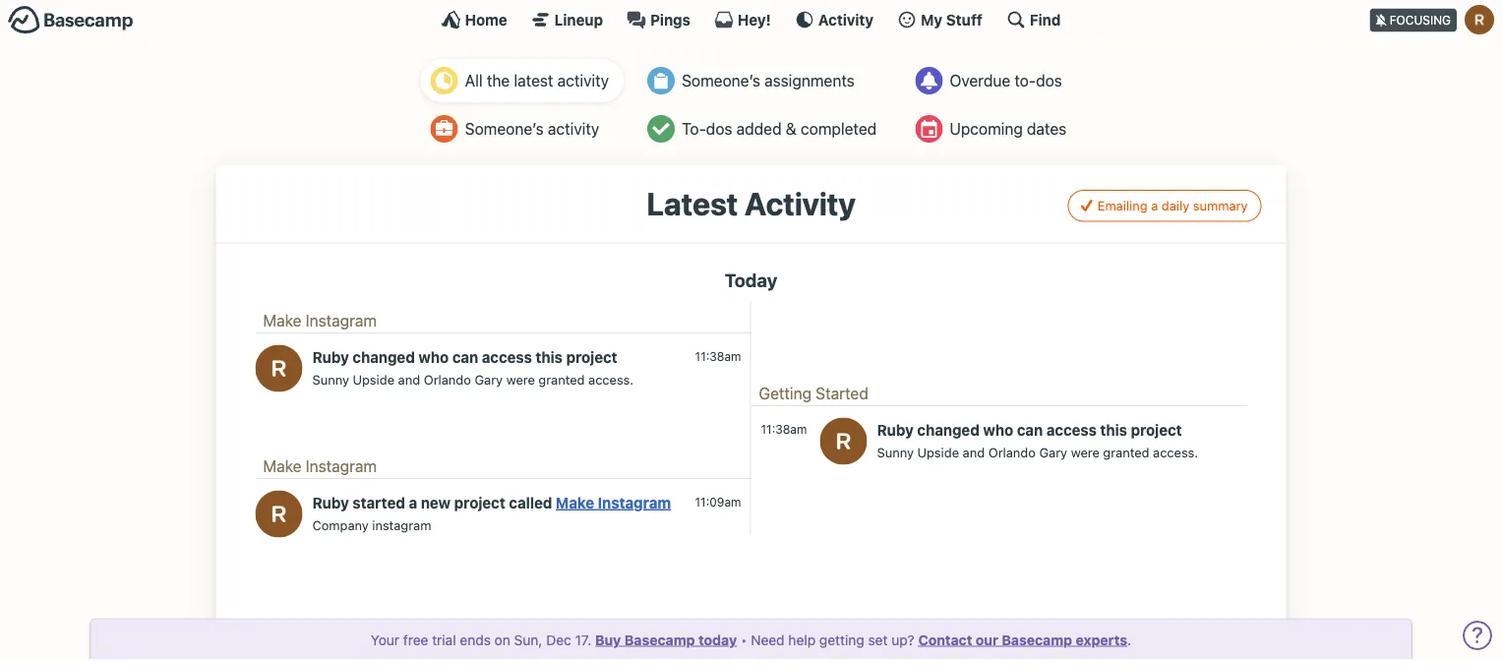 Task type: vqa. For each thing, say whether or not it's contained in the screenshot.
the to
no



Task type: locate. For each thing, give the bounding box(es) containing it.
access.
[[588, 372, 634, 387], [1153, 445, 1199, 460]]

11:09am
[[695, 496, 741, 509]]

0 horizontal spatial someone's
[[465, 120, 544, 138]]

0 vertical spatial project
[[566, 348, 618, 366]]

all
[[465, 71, 483, 90]]

1 vertical spatial ruby image
[[255, 345, 303, 392]]

1 vertical spatial activity
[[548, 120, 599, 138]]

overdue to-dos link
[[906, 59, 1082, 102]]

0 vertical spatial sunny
[[312, 372, 349, 387]]

today
[[699, 632, 737, 648]]

0 vertical spatial this
[[536, 348, 563, 366]]

added
[[737, 120, 782, 138]]

basecamp
[[625, 632, 695, 648], [1002, 632, 1073, 648]]

a inside button
[[1151, 198, 1158, 213]]

0 vertical spatial sunny upside and orlando gary were granted access.
[[312, 372, 634, 387]]

sunny
[[312, 372, 349, 387], [877, 445, 914, 460]]

upcoming dates link
[[906, 107, 1082, 151]]

11:38am element
[[695, 350, 741, 364], [761, 423, 807, 436]]

project
[[566, 348, 618, 366], [1131, 421, 1182, 438], [454, 494, 506, 511]]

latest
[[647, 185, 738, 222]]

1 vertical spatial who
[[983, 421, 1014, 438]]

11:38am element for getting started
[[761, 423, 807, 436]]

11:38am down the today
[[695, 350, 741, 364]]

activity right the latest
[[558, 71, 609, 90]]

0 vertical spatial activity
[[818, 11, 874, 28]]

granted for started
[[1103, 445, 1150, 460]]

to-dos added & completed
[[682, 120, 877, 138]]

1 horizontal spatial ruby changed who can access this project
[[877, 421, 1182, 438]]

2 vertical spatial project
[[454, 494, 506, 511]]

activity down &
[[745, 185, 856, 222]]

someone's
[[682, 71, 761, 90], [465, 120, 544, 138]]

gary
[[475, 372, 503, 387], [1039, 445, 1068, 460]]

basecamp right buy
[[625, 632, 695, 648]]

0 horizontal spatial can
[[452, 348, 478, 366]]

gary for started
[[1039, 445, 1068, 460]]

make instagram for ruby started a new project called
[[263, 457, 377, 476]]

1 horizontal spatial changed
[[917, 421, 980, 438]]

1 vertical spatial ruby changed who can access this project
[[877, 421, 1182, 438]]

2 vertical spatial make
[[556, 494, 594, 511]]

2 basecamp from the left
[[1002, 632, 1073, 648]]

sunny upside and orlando gary were granted access.
[[312, 372, 634, 387], [877, 445, 1199, 460]]

0 horizontal spatial access
[[482, 348, 532, 366]]

1 horizontal spatial a
[[1151, 198, 1158, 213]]

ruby changed who can access this project
[[312, 348, 618, 366], [877, 421, 1182, 438]]

access
[[482, 348, 532, 366], [1047, 421, 1097, 438]]

0 vertical spatial 11:38am element
[[695, 350, 741, 364]]

ruby
[[312, 348, 349, 366], [877, 421, 914, 438], [312, 494, 349, 511]]

1 horizontal spatial dos
[[1036, 71, 1062, 90]]

1 vertical spatial dos
[[706, 120, 733, 138]]

1 vertical spatial someone's
[[465, 120, 544, 138]]

0 horizontal spatial 11:38am
[[695, 350, 741, 364]]

a left daily
[[1151, 198, 1158, 213]]

activity link
[[795, 10, 874, 30]]

basecamp right our
[[1002, 632, 1073, 648]]

activity up assignments
[[818, 11, 874, 28]]

0 horizontal spatial sunny upside and orlando gary were granted access.
[[312, 372, 634, 387]]

called
[[509, 494, 552, 511]]

1 vertical spatial make
[[263, 457, 302, 476]]

0 vertical spatial and
[[398, 372, 420, 387]]

1 horizontal spatial sunny upside and orlando gary were granted access.
[[877, 445, 1199, 460]]

1 horizontal spatial access.
[[1153, 445, 1199, 460]]

this
[[536, 348, 563, 366], [1100, 421, 1128, 438]]

the
[[487, 71, 510, 90]]

1 vertical spatial instagram
[[306, 457, 377, 476]]

0 vertical spatial ruby image
[[1465, 5, 1495, 34]]

activity down all the latest activity
[[548, 120, 599, 138]]

1 vertical spatial make instagram
[[263, 457, 377, 476]]

1 vertical spatial 11:38am
[[761, 423, 807, 436]]

sunny for started
[[877, 445, 914, 460]]

1 horizontal spatial upside
[[918, 445, 959, 460]]

0 horizontal spatial were
[[506, 372, 535, 387]]

0 vertical spatial access
[[482, 348, 532, 366]]

0 vertical spatial dos
[[1036, 71, 1062, 90]]

can
[[452, 348, 478, 366], [1017, 421, 1043, 438]]

changed for instagram
[[353, 348, 415, 366]]

1 vertical spatial make instagram link
[[263, 457, 377, 476]]

0 vertical spatial a
[[1151, 198, 1158, 213]]

0 vertical spatial activity
[[558, 71, 609, 90]]

0 vertical spatial orlando
[[424, 372, 471, 387]]

latest activity
[[647, 185, 856, 222]]

2 make instagram from the top
[[263, 457, 377, 476]]

0 horizontal spatial access.
[[588, 372, 634, 387]]

0 vertical spatial can
[[452, 348, 478, 366]]

granted
[[539, 372, 585, 387], [1103, 445, 1150, 460]]

0 horizontal spatial and
[[398, 372, 420, 387]]

getting
[[820, 632, 865, 648]]

1 vertical spatial granted
[[1103, 445, 1150, 460]]

1 horizontal spatial 11:38am element
[[761, 423, 807, 436]]

dos up 'dates'
[[1036, 71, 1062, 90]]

2 vertical spatial ruby image
[[255, 490, 303, 538]]

0 horizontal spatial orlando
[[424, 372, 471, 387]]

instagram
[[372, 518, 431, 532]]

and
[[398, 372, 420, 387], [963, 445, 985, 460]]

make instagram link
[[263, 312, 377, 330], [263, 457, 377, 476], [556, 494, 671, 511]]

ruby image
[[820, 418, 867, 465]]

activity report image
[[431, 67, 458, 94]]

0 vertical spatial granted
[[539, 372, 585, 387]]

11:38am
[[695, 350, 741, 364], [761, 423, 807, 436]]

someone's down the
[[465, 120, 544, 138]]

1 horizontal spatial someone's
[[682, 71, 761, 90]]

0 vertical spatial access.
[[588, 372, 634, 387]]

dos
[[1036, 71, 1062, 90], [706, 120, 733, 138]]

0 horizontal spatial a
[[409, 494, 417, 511]]

someone's up to-
[[682, 71, 761, 90]]

find
[[1030, 11, 1061, 28]]

to-dos added & completed link
[[638, 107, 892, 151]]

11:38am element down getting at the right of the page
[[761, 423, 807, 436]]

ruby changed who can access this project for make instagram
[[312, 348, 618, 366]]

1 vertical spatial sunny
[[877, 445, 914, 460]]

instagram for ruby started a new project called
[[306, 457, 377, 476]]

make instagram link for ruby started a new project called
[[263, 457, 377, 476]]

all the latest activity
[[465, 71, 609, 90]]

and for getting started
[[963, 445, 985, 460]]

ruby image for ruby started a new project called
[[255, 490, 303, 538]]

0 horizontal spatial sunny
[[312, 372, 349, 387]]

help
[[789, 632, 816, 648]]

can for make instagram
[[452, 348, 478, 366]]

new
[[421, 494, 451, 511]]

0 horizontal spatial upside
[[353, 372, 395, 387]]

buy
[[595, 632, 621, 648]]

0 horizontal spatial ruby changed who can access this project
[[312, 348, 618, 366]]

1 vertical spatial upside
[[918, 445, 959, 460]]

assignment image
[[648, 67, 675, 94]]

11:38am for make instagram
[[695, 350, 741, 364]]

0 horizontal spatial 11:38am element
[[695, 350, 741, 364]]

make for ruby started a new project called
[[263, 457, 302, 476]]

0 vertical spatial instagram
[[306, 312, 377, 330]]

access. for getting started
[[1153, 445, 1199, 460]]

sunny for instagram
[[312, 372, 349, 387]]

11:38am element down the today
[[695, 350, 741, 364]]

1 horizontal spatial project
[[566, 348, 618, 366]]

1 vertical spatial access.
[[1153, 445, 1199, 460]]

0 horizontal spatial basecamp
[[625, 632, 695, 648]]

lineup link
[[531, 10, 603, 30]]

1 make instagram from the top
[[263, 312, 377, 330]]

0 vertical spatial gary
[[475, 372, 503, 387]]

1 horizontal spatial can
[[1017, 421, 1043, 438]]

11:38am for getting started
[[761, 423, 807, 436]]

0 vertical spatial someone's
[[682, 71, 761, 90]]

summary
[[1193, 198, 1248, 213]]

my stuff
[[921, 11, 983, 28]]

0 horizontal spatial this
[[536, 348, 563, 366]]

1 horizontal spatial granted
[[1103, 445, 1150, 460]]

1 vertical spatial and
[[963, 445, 985, 460]]

0 vertical spatial who
[[419, 348, 449, 366]]

0 horizontal spatial gary
[[475, 372, 503, 387]]

upcoming
[[950, 120, 1023, 138]]

activity
[[558, 71, 609, 90], [548, 120, 599, 138]]

contact our basecamp experts link
[[919, 632, 1128, 648]]

1 horizontal spatial orlando
[[989, 445, 1036, 460]]

today
[[725, 269, 778, 291]]

1 vertical spatial this
[[1100, 421, 1128, 438]]

upside for instagram
[[353, 372, 395, 387]]

someone's activity
[[465, 120, 599, 138]]

changed
[[353, 348, 415, 366], [917, 421, 980, 438]]

our
[[976, 632, 999, 648]]

0 vertical spatial ruby changed who can access this project
[[312, 348, 618, 366]]

1 horizontal spatial were
[[1071, 445, 1100, 460]]

1 vertical spatial ruby
[[877, 421, 914, 438]]

someone's for someone's activity
[[465, 120, 544, 138]]

experts
[[1076, 632, 1128, 648]]

activity
[[818, 11, 874, 28], [745, 185, 856, 222]]

dos inside overdue to-dos link
[[1036, 71, 1062, 90]]

1 vertical spatial 11:38am element
[[761, 423, 807, 436]]

latest
[[514, 71, 553, 90]]

sunny upside and orlando gary were granted access. for make instagram
[[312, 372, 634, 387]]

were for make instagram
[[506, 372, 535, 387]]

a
[[1151, 198, 1158, 213], [409, 494, 417, 511]]

0 vertical spatial were
[[506, 372, 535, 387]]

stuff
[[946, 11, 983, 28]]

ruby image
[[1465, 5, 1495, 34], [255, 345, 303, 392], [255, 490, 303, 538]]

project for getting started
[[1131, 421, 1182, 438]]

who
[[419, 348, 449, 366], [983, 421, 1014, 438]]

1 vertical spatial access
[[1047, 421, 1097, 438]]

11:38am down getting at the right of the page
[[761, 423, 807, 436]]

a left "new"
[[409, 494, 417, 511]]

0 vertical spatial ruby
[[312, 348, 349, 366]]

2 vertical spatial ruby
[[312, 494, 349, 511]]

upside
[[353, 372, 395, 387], [918, 445, 959, 460]]

make instagram
[[263, 312, 377, 330], [263, 457, 377, 476]]

hey!
[[738, 11, 771, 28]]

someone's assignments
[[682, 71, 855, 90]]

ruby for instagram
[[312, 348, 349, 366]]

who for make instagram
[[419, 348, 449, 366]]

instagram
[[306, 312, 377, 330], [306, 457, 377, 476], [598, 494, 671, 511]]

ruby for started
[[877, 421, 914, 438]]

1 vertical spatial gary
[[1039, 445, 1068, 460]]

company instagram
[[312, 518, 431, 532]]

17.
[[575, 632, 592, 648]]

todo image
[[648, 115, 675, 143]]

1 horizontal spatial and
[[963, 445, 985, 460]]

1 vertical spatial sunny upside and orlando gary were granted access.
[[877, 445, 1199, 460]]

1 vertical spatial orlando
[[989, 445, 1036, 460]]

1 vertical spatial a
[[409, 494, 417, 511]]

ruby changed who can access this project for getting started
[[877, 421, 1182, 438]]

1 vertical spatial can
[[1017, 421, 1043, 438]]

1 horizontal spatial access
[[1047, 421, 1097, 438]]

1 vertical spatial project
[[1131, 421, 1182, 438]]

schedule image
[[915, 115, 943, 143]]

0 vertical spatial changed
[[353, 348, 415, 366]]

changed for started
[[917, 421, 980, 438]]

0 vertical spatial 11:38am
[[695, 350, 741, 364]]

0 horizontal spatial granted
[[539, 372, 585, 387]]

1 horizontal spatial 11:38am
[[761, 423, 807, 436]]

1 horizontal spatial sunny
[[877, 445, 914, 460]]

dos left 'added'
[[706, 120, 733, 138]]

0 horizontal spatial who
[[419, 348, 449, 366]]

2 horizontal spatial project
[[1131, 421, 1182, 438]]

company
[[312, 518, 369, 532]]

1 horizontal spatial gary
[[1039, 445, 1068, 460]]

up?
[[892, 632, 915, 648]]

0 horizontal spatial project
[[454, 494, 506, 511]]

0 vertical spatial make instagram link
[[263, 312, 377, 330]]

make
[[263, 312, 302, 330], [263, 457, 302, 476], [556, 494, 594, 511]]

1 horizontal spatial basecamp
[[1002, 632, 1073, 648]]



Task type: describe. For each thing, give the bounding box(es) containing it.
someone's for someone's assignments
[[682, 71, 761, 90]]

main element
[[0, 0, 1503, 38]]

ruby started a new project called make instagram
[[312, 494, 671, 511]]

getting started
[[759, 384, 869, 403]]

can for getting started
[[1017, 421, 1043, 438]]

hey! button
[[714, 10, 771, 30]]

completed
[[801, 120, 877, 138]]

2 vertical spatial make instagram link
[[556, 494, 671, 511]]

upcoming dates
[[950, 120, 1067, 138]]

ruby image for ruby changed who can access this project
[[255, 345, 303, 392]]

project for make instagram
[[566, 348, 618, 366]]

home link
[[441, 10, 507, 30]]

getting started link
[[759, 384, 869, 403]]

access for make instagram
[[482, 348, 532, 366]]

make instagram link for ruby changed who can access this project
[[263, 312, 377, 330]]

overdue to-dos
[[950, 71, 1062, 90]]

focusing
[[1390, 13, 1451, 27]]

all the latest activity link
[[421, 59, 624, 102]]

daily
[[1162, 198, 1190, 213]]

switch accounts image
[[8, 5, 134, 35]]

focusing button
[[1370, 0, 1503, 38]]

need
[[751, 632, 785, 648]]

overdue
[[950, 71, 1011, 90]]

emailing a daily summary
[[1098, 198, 1248, 213]]

ruby image inside focusing popup button
[[1465, 5, 1495, 34]]

instagram for ruby changed who can access this project
[[306, 312, 377, 330]]

your free trial ends on sun, dec 17. buy basecamp today • need help getting set up? contact our basecamp experts .
[[371, 632, 1132, 648]]

this for getting started
[[1100, 421, 1128, 438]]

my
[[921, 11, 943, 28]]

to-
[[682, 120, 706, 138]]

.
[[1128, 632, 1132, 648]]

pings
[[650, 11, 691, 28]]

dates
[[1027, 120, 1067, 138]]

activity inside the main element
[[818, 11, 874, 28]]

contact
[[919, 632, 973, 648]]

who for getting started
[[983, 421, 1014, 438]]

pings button
[[627, 10, 691, 30]]

started
[[353, 494, 405, 511]]

find button
[[1006, 10, 1061, 30]]

on
[[495, 632, 511, 648]]

sunny upside and orlando gary were granted access. for getting started
[[877, 445, 1199, 460]]

set
[[868, 632, 888, 648]]

person report image
[[431, 115, 458, 143]]

granted for instagram
[[539, 372, 585, 387]]

and for make instagram
[[398, 372, 420, 387]]

11:09am element
[[695, 496, 741, 509]]

my stuff button
[[897, 10, 983, 30]]

someone's assignments link
[[638, 59, 892, 102]]

ends
[[460, 632, 491, 648]]

upside for started
[[918, 445, 959, 460]]

someone's activity link
[[421, 107, 624, 151]]

gary for instagram
[[475, 372, 503, 387]]

lineup
[[555, 11, 603, 28]]

orlando for make instagram
[[424, 372, 471, 387]]

11:38am element for make instagram
[[695, 350, 741, 364]]

1 vertical spatial activity
[[745, 185, 856, 222]]

free
[[403, 632, 428, 648]]

assignments
[[765, 71, 855, 90]]

make for ruby changed who can access this project
[[263, 312, 302, 330]]

dos inside to-dos added & completed "link"
[[706, 120, 733, 138]]

1 basecamp from the left
[[625, 632, 695, 648]]

getting
[[759, 384, 812, 403]]

started
[[816, 384, 869, 403]]

sun,
[[514, 632, 543, 648]]

make instagram for ruby changed who can access this project
[[263, 312, 377, 330]]

were for getting started
[[1071, 445, 1100, 460]]

access for getting started
[[1047, 421, 1097, 438]]

reports image
[[915, 67, 943, 94]]

•
[[741, 632, 747, 648]]

home
[[465, 11, 507, 28]]

your
[[371, 632, 400, 648]]

emailing a daily summary button
[[1068, 190, 1262, 222]]

orlando for getting started
[[989, 445, 1036, 460]]

2 vertical spatial instagram
[[598, 494, 671, 511]]

to-
[[1015, 71, 1036, 90]]

trial
[[432, 632, 456, 648]]

buy basecamp today link
[[595, 632, 737, 648]]

dec
[[546, 632, 571, 648]]

access. for make instagram
[[588, 372, 634, 387]]

this for make instagram
[[536, 348, 563, 366]]

&
[[786, 120, 797, 138]]

emailing
[[1098, 198, 1148, 213]]



